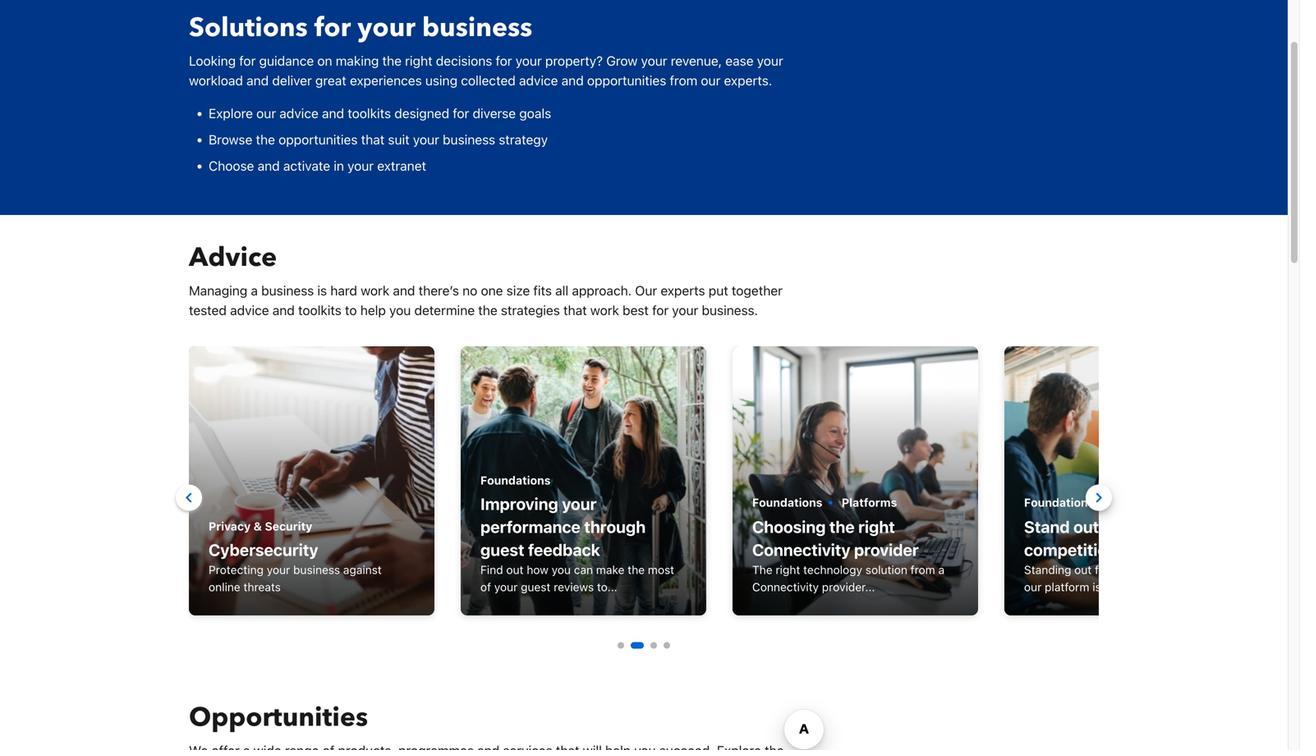 Task type: describe. For each thing, give the bounding box(es) containing it.
previous content image
[[177, 488, 200, 508]]

platforms
[[842, 496, 898, 510]]

protecting
[[209, 564, 264, 577]]

and left the deliver
[[247, 73, 269, 88]]

technology
[[804, 564, 863, 577]]

for inside advice managing a business is hard work and there's no one size fits all approach. our experts put together tested advice and toolkits to help you determine the strategies that work best for your business.
[[652, 303, 669, 318]]

1 horizontal spatial foundations
[[753, 496, 823, 510]]

opportunities
[[189, 700, 368, 736]]

choose and activate in your extranet
[[209, 158, 426, 174]]

great
[[315, 73, 347, 88]]

out down next content icon
[[1074, 518, 1099, 537]]

advice inside advice managing a business is hard work and there's no one size fits all approach. our experts put together tested advice and toolkits to help you determine the strategies that work best for your business.
[[230, 303, 269, 318]]

business.
[[702, 303, 758, 318]]

guidance
[[259, 53, 314, 69]]

help
[[360, 303, 386, 318]]

business inside advice managing a business is hard work and there's no one size fits all approach. our experts put together tested advice and toolkits to help you determine the strategies that work best for your business.
[[261, 283, 314, 299]]

your up collected
[[516, 53, 542, 69]]

stand
[[1025, 518, 1070, 537]]

the inside advice managing a business is hard work and there's no one size fits all approach. our experts put together tested advice and toolkits to help you determine the strategies that work best for your business.
[[478, 303, 498, 318]]

partner welcoming guests image
[[461, 347, 707, 616]]

no
[[463, 283, 478, 299]]

2 horizontal spatial right
[[859, 518, 895, 537]]

frrf image
[[189, 347, 435, 616]]

choose
[[209, 158, 254, 174]]

your up the making
[[358, 10, 416, 46]]

feedback
[[528, 541, 600, 560]]

that inside advice managing a business is hard work and there's no one size fits all approach. our experts put together tested advice and toolkits to help you determine the strategies that work best for your business.
[[564, 303, 587, 318]]

for left "diverse"
[[453, 106, 469, 121]]

your up through
[[562, 495, 597, 514]]

an...
[[1105, 581, 1127, 594]]

and down property? at the top of page
[[562, 73, 584, 88]]

provider
[[854, 541, 919, 560]]

deliver
[[272, 73, 312, 88]]

experts
[[661, 283, 705, 299]]

and left there's
[[393, 283, 415, 299]]

the inside 'choosing the right connectivity provider the right technology solution from a connectivity provider...'
[[830, 518, 855, 537]]

cybersecurity
[[209, 541, 318, 560]]

foundations stand out from the competition standing out from your competition on our platform is an...
[[1025, 496, 1229, 594]]

activate
[[283, 158, 330, 174]]

from up "an..."
[[1095, 564, 1120, 577]]

a inside 'choosing the right connectivity provider the right technology solution from a connectivity provider...'
[[939, 564, 945, 577]]

together
[[732, 283, 783, 299]]

advice
[[189, 240, 277, 276]]

to
[[345, 303, 357, 318]]

security
[[265, 520, 313, 534]]

browse
[[209, 132, 252, 147]]

suit
[[388, 132, 410, 147]]

your inside advice managing a business is hard work and there's no one size fits all approach. our experts put together tested advice and toolkits to help you determine the strategies that work best for your business.
[[672, 303, 699, 318]]

solutions for your business looking for guidance on making the right decisions for your property? grow your revenue, ease your workload and deliver great experiences using collected advice and opportunities from our experts.
[[189, 10, 784, 88]]

right inside solutions for your business looking for guidance on making the right decisions for your property? grow your revenue, ease your workload and deliver great experiences using collected advice and opportunities from our experts.
[[405, 53, 433, 69]]

online
[[209, 581, 240, 594]]

privacy & security link
[[209, 520, 313, 534]]

explore our advice and toolkits designed for diverse goals
[[209, 106, 551, 121]]

choosing the right connectivity provider.jpg image
[[733, 347, 979, 616]]

business inside solutions for your business looking for guidance on making the right decisions for your property? grow your revenue, ease your workload and deliver great experiences using collected advice and opportunities from our experts.
[[422, 10, 533, 46]]

for up collected
[[496, 53, 512, 69]]

1 horizontal spatial competition
[[1150, 564, 1213, 577]]

goals
[[519, 106, 551, 121]]

for down solutions on the top of the page
[[239, 53, 256, 69]]

find
[[481, 564, 503, 577]]

explore
[[209, 106, 253, 121]]

solutions
[[189, 10, 308, 46]]

platforms link
[[842, 496, 898, 510]]

your inside foundations stand out from the competition standing out from your competition on our platform is an...
[[1123, 564, 1147, 577]]

out up platform
[[1075, 564, 1092, 577]]

you inside foundations improving your performance through guest feedback find out how you can make the most of your guest reviews to...
[[552, 564, 571, 577]]

business down "diverse"
[[443, 132, 496, 147]]

and down the great
[[322, 106, 344, 121]]

foundations link for improving
[[481, 474, 551, 488]]

improving
[[481, 495, 559, 514]]

choosing
[[753, 518, 826, 537]]

strategies
[[501, 303, 560, 318]]

making
[[336, 53, 379, 69]]

1 vertical spatial our
[[256, 106, 276, 121]]

advice managing a business is hard work and there's no one size fits all approach. our experts put together tested advice and toolkits to help you determine the strategies that work best for your business.
[[189, 240, 783, 318]]

your right 'of'
[[494, 581, 518, 594]]

diverse
[[473, 106, 516, 121]]

1 connectivity from the top
[[753, 541, 851, 560]]

of
[[481, 581, 491, 594]]

looking
[[189, 53, 236, 69]]

grow
[[607, 53, 638, 69]]

1 vertical spatial opportunities
[[279, 132, 358, 147]]

browse the opportunities that suit your business strategy
[[209, 132, 552, 147]]

collected
[[461, 73, 516, 88]]

ease
[[726, 53, 754, 69]]

fits
[[534, 283, 552, 299]]

platform
[[1045, 581, 1090, 594]]

the inside foundations improving your performance through guest feedback find out how you can make the most of your guest reviews to...
[[628, 564, 645, 577]]



Task type: locate. For each thing, give the bounding box(es) containing it.
1 horizontal spatial foundations link
[[753, 496, 823, 510]]

0 vertical spatial our
[[701, 73, 721, 88]]

0 vertical spatial right
[[405, 53, 433, 69]]

0 horizontal spatial foundations link
[[481, 474, 551, 488]]

toolkits up browse the opportunities that suit your business strategy
[[348, 106, 391, 121]]

you
[[389, 303, 411, 318], [552, 564, 571, 577]]

best
[[623, 303, 649, 318]]

foundations improving your performance through guest feedback find out how you can make the most of your guest reviews to...
[[481, 474, 675, 594]]

2 vertical spatial advice
[[230, 303, 269, 318]]

decisions
[[436, 53, 492, 69]]

strategy
[[499, 132, 548, 147]]

work down approach.
[[591, 303, 619, 318]]

business inside privacy & security cybersecurity protecting your business against online threats
[[293, 564, 340, 577]]

0 horizontal spatial on
[[317, 53, 332, 69]]

and left to
[[273, 303, 295, 318]]

0 vertical spatial that
[[361, 132, 385, 147]]

2 vertical spatial right
[[776, 564, 801, 577]]

0 horizontal spatial foundations
[[481, 474, 551, 488]]

on
[[317, 53, 332, 69], [1216, 564, 1229, 577]]

privacy & security cybersecurity protecting your business against online threats
[[209, 520, 382, 594]]

1 horizontal spatial on
[[1216, 564, 1229, 577]]

0 vertical spatial work
[[361, 283, 390, 299]]

1 vertical spatial work
[[591, 303, 619, 318]]

1 vertical spatial on
[[1216, 564, 1229, 577]]

from down revenue,
[[670, 73, 698, 88]]

0 horizontal spatial work
[[361, 283, 390, 299]]

toolkits
[[348, 106, 391, 121], [298, 303, 342, 318]]

0 horizontal spatial opportunities
[[279, 132, 358, 147]]

business left against
[[293, 564, 340, 577]]

that down all
[[564, 303, 587, 318]]

0 vertical spatial advice
[[519, 73, 558, 88]]

experiences
[[350, 73, 422, 88]]

your down designed
[[413, 132, 439, 147]]

0 vertical spatial toolkits
[[348, 106, 391, 121]]

1 vertical spatial competition
[[1150, 564, 1213, 577]]

threats
[[244, 581, 281, 594]]

0 vertical spatial competition
[[1025, 541, 1117, 560]]

foundations link up improving
[[481, 474, 551, 488]]

0 vertical spatial you
[[389, 303, 411, 318]]

our right explore
[[256, 106, 276, 121]]

for up the making
[[314, 10, 351, 46]]

is inside foundations stand out from the competition standing out from your competition on our platform is an...
[[1093, 581, 1102, 594]]

right up provider
[[859, 518, 895, 537]]

the inside solutions for your business looking for guidance on making the right decisions for your property? grow your revenue, ease your workload and deliver great experiences using collected advice and opportunities from our experts.
[[382, 53, 402, 69]]

performance
[[481, 518, 581, 537]]

business
[[422, 10, 533, 46], [443, 132, 496, 147], [261, 283, 314, 299], [293, 564, 340, 577]]

designed
[[395, 106, 450, 121]]

foundations for stand out from the competition
[[1025, 496, 1095, 510]]

foundations link up stand
[[1025, 496, 1095, 510]]

size
[[507, 283, 530, 299]]

out inside foundations improving your performance through guest feedback find out how you can make the most of your guest reviews to...
[[506, 564, 524, 577]]

can
[[574, 564, 593, 577]]

our down standing
[[1025, 581, 1042, 594]]

extranet
[[377, 158, 426, 174]]

opportunities
[[587, 73, 667, 88], [279, 132, 358, 147]]

your
[[358, 10, 416, 46], [516, 53, 542, 69], [641, 53, 668, 69], [757, 53, 784, 69], [413, 132, 439, 147], [348, 158, 374, 174], [672, 303, 699, 318], [562, 495, 597, 514], [267, 564, 290, 577], [1123, 564, 1147, 577], [494, 581, 518, 594]]

competition
[[1025, 541, 1117, 560], [1150, 564, 1213, 577]]

opportunities inside solutions for your business looking for guidance on making the right decisions for your property? grow your revenue, ease your workload and deliver great experiences using collected advice and opportunities from our experts.
[[587, 73, 667, 88]]

right up using
[[405, 53, 433, 69]]

foundations up choosing
[[753, 496, 823, 510]]

revenue,
[[671, 53, 722, 69]]

foundations for improving your performance through guest feedback
[[481, 474, 551, 488]]

foundations inside foundations improving your performance through guest feedback find out how you can make the most of your guest reviews to...
[[481, 474, 551, 488]]

determine
[[414, 303, 475, 318]]

most
[[648, 564, 675, 577]]

0 horizontal spatial is
[[317, 283, 327, 299]]

1 vertical spatial advice
[[280, 106, 319, 121]]

on inside foundations stand out from the competition standing out from your competition on our platform is an...
[[1216, 564, 1229, 577]]

opportunities up choose and activate in your extranet on the left top of page
[[279, 132, 358, 147]]

a
[[251, 283, 258, 299], [939, 564, 945, 577]]

1 horizontal spatial our
[[701, 73, 721, 88]]

2 horizontal spatial foundations
[[1025, 496, 1095, 510]]

that
[[361, 132, 385, 147], [564, 303, 587, 318]]

foundations link
[[481, 474, 551, 488], [753, 496, 823, 510], [1025, 496, 1095, 510]]

provider...
[[822, 581, 875, 594]]

advice up goals
[[519, 73, 558, 88]]

our inside foundations stand out from the competition standing out from your competition on our platform is an...
[[1025, 581, 1042, 594]]

1 vertical spatial that
[[564, 303, 587, 318]]

guest down how
[[521, 581, 551, 594]]

against
[[343, 564, 382, 577]]

you down "feedback"
[[552, 564, 571, 577]]

is inside advice managing a business is hard work and there's no one size fits all approach. our experts put together tested advice and toolkits to help you determine the strategies that work best for your business.
[[317, 283, 327, 299]]

1 horizontal spatial right
[[776, 564, 801, 577]]

privacy
[[209, 520, 251, 534]]

0 horizontal spatial right
[[405, 53, 433, 69]]

opportunities down 'grow' at the top
[[587, 73, 667, 88]]

there's
[[419, 283, 459, 299]]

to...
[[597, 581, 618, 594]]

put
[[709, 283, 729, 299]]

using
[[425, 73, 458, 88]]

business up decisions on the top
[[422, 10, 533, 46]]

in
[[334, 158, 344, 174]]

1 vertical spatial you
[[552, 564, 571, 577]]

tested
[[189, 303, 227, 318]]

0 horizontal spatial advice
[[230, 303, 269, 318]]

solution
[[866, 564, 908, 577]]

your right "in"
[[348, 158, 374, 174]]

managing
[[189, 283, 248, 299]]

one
[[481, 283, 503, 299]]

advice down managing
[[230, 303, 269, 318]]

advice
[[519, 73, 558, 88], [280, 106, 319, 121], [230, 303, 269, 318]]

2 vertical spatial our
[[1025, 581, 1042, 594]]

and right choose
[[258, 158, 280, 174]]

advice down the deliver
[[280, 106, 319, 121]]

foundations up improving
[[481, 474, 551, 488]]

0 horizontal spatial a
[[251, 283, 258, 299]]

your up "an..."
[[1123, 564, 1147, 577]]

1 horizontal spatial is
[[1093, 581, 1102, 594]]

1 horizontal spatial work
[[591, 303, 619, 318]]

your up experts.
[[757, 53, 784, 69]]

our down revenue,
[[701, 73, 721, 88]]

1 horizontal spatial you
[[552, 564, 571, 577]]

through
[[584, 518, 646, 537]]

your down 'experts'
[[672, 303, 699, 318]]

you right help at the top of the page
[[389, 303, 411, 318]]

foundations inside foundations stand out from the competition standing out from your competition on our platform is an...
[[1025, 496, 1095, 510]]

the
[[382, 53, 402, 69], [256, 132, 275, 147], [478, 303, 498, 318], [830, 518, 855, 537], [1143, 518, 1169, 537], [628, 564, 645, 577]]

is
[[317, 283, 327, 299], [1093, 581, 1102, 594]]

connectivity
[[753, 541, 851, 560], [753, 581, 819, 594]]

a right managing
[[251, 283, 258, 299]]

out
[[1074, 518, 1099, 537], [506, 564, 524, 577], [1075, 564, 1092, 577]]

1 horizontal spatial toolkits
[[348, 106, 391, 121]]

next content image
[[1088, 488, 1111, 508]]

you inside advice managing a business is hard work and there's no one size fits all approach. our experts put together tested advice and toolkits to help you determine the strategies that work best for your business.
[[389, 303, 411, 318]]

our inside solutions for your business looking for guidance on making the right decisions for your property? grow your revenue, ease your workload and deliver great experiences using collected advice and opportunities from our experts.
[[701, 73, 721, 88]]

on inside solutions for your business looking for guidance on making the right decisions for your property? grow your revenue, ease your workload and deliver great experiences using collected advice and opportunities from our experts.
[[317, 53, 332, 69]]

1 vertical spatial connectivity
[[753, 581, 819, 594]]

foundations link for stand
[[1025, 496, 1095, 510]]

and
[[247, 73, 269, 88], [562, 73, 584, 88], [322, 106, 344, 121], [258, 158, 280, 174], [393, 283, 415, 299], [273, 303, 295, 318]]

2 horizontal spatial advice
[[519, 73, 558, 88]]

0 horizontal spatial competition
[[1025, 541, 1117, 560]]

standing
[[1025, 564, 1072, 577]]

foundations link up choosing
[[753, 496, 823, 510]]

your inside privacy & security cybersecurity protecting your business against online threats
[[267, 564, 290, 577]]

1 vertical spatial is
[[1093, 581, 1102, 594]]

tab list
[[189, 643, 1099, 650]]

1 vertical spatial a
[[939, 564, 945, 577]]

0 horizontal spatial you
[[389, 303, 411, 318]]

1 vertical spatial right
[[859, 518, 895, 537]]

work
[[361, 283, 390, 299], [591, 303, 619, 318]]

hard
[[331, 283, 357, 299]]

experts.
[[724, 73, 772, 88]]

out left how
[[506, 564, 524, 577]]

from right solution
[[911, 564, 936, 577]]

foundations
[[481, 474, 551, 488], [753, 496, 823, 510], [1025, 496, 1095, 510]]

that left suit
[[361, 132, 385, 147]]

toolkits down hard
[[298, 303, 342, 318]]

make
[[596, 564, 625, 577]]

is left hard
[[317, 283, 327, 299]]

connectivity down the the
[[753, 581, 819, 594]]

work up help at the top of the page
[[361, 283, 390, 299]]

right right the the
[[776, 564, 801, 577]]

0 vertical spatial opportunities
[[587, 73, 667, 88]]

1 horizontal spatial opportunities
[[587, 73, 667, 88]]

our
[[635, 283, 657, 299]]

0 vertical spatial connectivity
[[753, 541, 851, 560]]

1 horizontal spatial that
[[564, 303, 587, 318]]

property?
[[546, 53, 603, 69]]

0 horizontal spatial that
[[361, 132, 385, 147]]

&
[[254, 520, 262, 534]]

a inside advice managing a business is hard work and there's no one size fits all approach. our experts put together tested advice and toolkits to help you determine the strategies that work best for your business.
[[251, 283, 258, 299]]

foundations up stand
[[1025, 496, 1095, 510]]

connectivity down choosing
[[753, 541, 851, 560]]

workload
[[189, 73, 243, 88]]

for down our
[[652, 303, 669, 318]]

1 horizontal spatial a
[[939, 564, 945, 577]]

2 horizontal spatial our
[[1025, 581, 1042, 594]]

a right solution
[[939, 564, 945, 577]]

the inside foundations stand out from the competition standing out from your competition on our platform is an...
[[1143, 518, 1169, 537]]

reviews
[[554, 581, 594, 594]]

0 vertical spatial guest
[[481, 541, 525, 560]]

how
[[527, 564, 549, 577]]

from
[[670, 73, 698, 88], [1103, 518, 1140, 537], [911, 564, 936, 577], [1095, 564, 1120, 577]]

choosing the right connectivity provider the right technology solution from a connectivity provider...
[[753, 518, 945, 594]]

1 horizontal spatial advice
[[280, 106, 319, 121]]

from down next content icon
[[1103, 518, 1140, 537]]

toolkits inside advice managing a business is hard work and there's no one size fits all approach. our experts put together tested advice and toolkits to help you determine the strategies that work best for your business.
[[298, 303, 342, 318]]

1 vertical spatial toolkits
[[298, 303, 342, 318]]

0 horizontal spatial our
[[256, 106, 276, 121]]

your right 'grow' at the top
[[641, 53, 668, 69]]

2 connectivity from the top
[[753, 581, 819, 594]]

0 horizontal spatial toolkits
[[298, 303, 342, 318]]

is left "an..."
[[1093, 581, 1102, 594]]

0 vertical spatial a
[[251, 283, 258, 299]]

advice inside solutions for your business looking for guidance on making the right decisions for your property? grow your revenue, ease your workload and deliver great experiences using collected advice and opportunities from our experts.
[[519, 73, 558, 88]]

all
[[556, 283, 569, 299]]

business left hard
[[261, 283, 314, 299]]

guest
[[481, 541, 525, 560], [521, 581, 551, 594]]

1 vertical spatial guest
[[521, 581, 551, 594]]

guest up find
[[481, 541, 525, 560]]

your up threats
[[267, 564, 290, 577]]

right
[[405, 53, 433, 69], [859, 518, 895, 537], [776, 564, 801, 577]]

the
[[753, 564, 773, 577]]

0 vertical spatial on
[[317, 53, 332, 69]]

from inside solutions for your business looking for guidance on making the right decisions for your property? grow your revenue, ease your workload and deliver great experiences using collected advice and opportunities from our experts.
[[670, 73, 698, 88]]

2 horizontal spatial foundations link
[[1025, 496, 1095, 510]]

approach.
[[572, 283, 632, 299]]

0 vertical spatial is
[[317, 283, 327, 299]]

from inside 'choosing the right connectivity provider the right technology solution from a connectivity provider...'
[[911, 564, 936, 577]]



Task type: vqa. For each thing, say whether or not it's contained in the screenshot.
bottom right
yes



